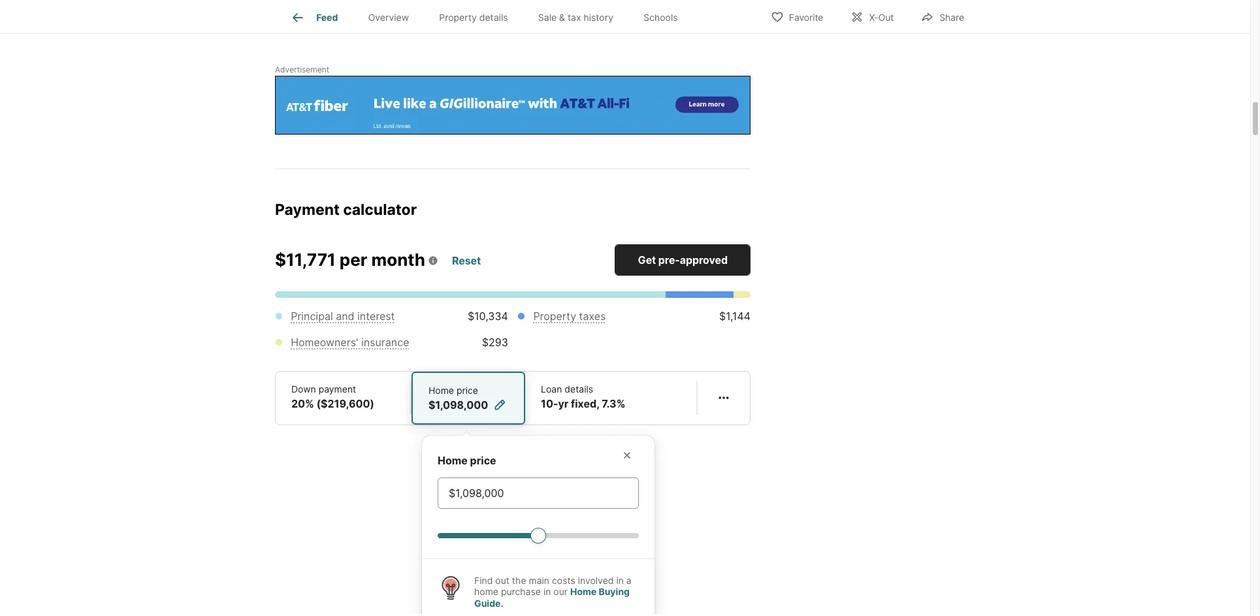 Task type: vqa. For each thing, say whether or not it's contained in the screenshot.
overview "tab"
yes



Task type: describe. For each thing, give the bounding box(es) containing it.
home buying guide.
[[474, 586, 630, 609]]

principal and interest link
[[291, 309, 395, 323]]

out
[[495, 575, 509, 586]]

7.3%
[[602, 397, 625, 410]]

home price tooltip
[[422, 425, 898, 614]]

x-
[[869, 11, 878, 23]]

find
[[474, 575, 493, 586]]

homeowners'
[[291, 336, 358, 349]]

loan details 10-yr fixed, 7.3%
[[541, 383, 625, 410]]

loan
[[541, 383, 562, 394]]

down payment 20% ($219,600)
[[291, 383, 374, 410]]

a
[[626, 575, 631, 586]]

down
[[291, 383, 316, 394]]

purchase
[[501, 586, 541, 597]]

overview
[[368, 12, 409, 23]]

property for property details
[[439, 12, 477, 23]]

approved
[[680, 253, 728, 266]]

history
[[584, 12, 613, 23]]

interest
[[357, 309, 395, 323]]

favorite
[[789, 11, 823, 23]]

&
[[559, 12, 565, 23]]

property for property taxes
[[533, 309, 576, 323]]

home buying guide. link
[[474, 586, 630, 609]]

involved
[[578, 575, 614, 586]]

$11,771
[[275, 249, 336, 270]]

home price inside tooltip
[[438, 454, 496, 467]]

0 horizontal spatial in
[[543, 586, 551, 597]]

details for loan details 10-yr fixed, 7.3%
[[565, 383, 593, 394]]

pre-
[[658, 253, 680, 266]]

favorite button
[[760, 3, 834, 30]]

Home Price Slider range field
[[438, 527, 639, 543]]

and
[[336, 309, 354, 323]]

schools tab
[[628, 2, 693, 33]]

share button
[[910, 3, 975, 30]]

get pre-approved
[[638, 253, 728, 266]]

yr
[[558, 397, 569, 410]]

feed link
[[290, 10, 338, 25]]

0 vertical spatial price
[[457, 385, 478, 396]]

our
[[554, 586, 568, 597]]

advertisement
[[275, 65, 329, 74]]

0 vertical spatial home
[[428, 385, 454, 396]]

find out the main costs involved in a home purchase in our
[[474, 575, 631, 597]]

sale & tax history tab
[[523, 2, 628, 33]]

details for property details
[[479, 12, 508, 23]]

home
[[474, 586, 498, 597]]

feed
[[316, 12, 338, 23]]

payment calculator
[[275, 201, 417, 219]]

schools
[[644, 12, 678, 23]]



Task type: locate. For each thing, give the bounding box(es) containing it.
details inside "tab"
[[479, 12, 508, 23]]

$293
[[482, 336, 508, 349]]

1 vertical spatial price
[[470, 454, 496, 467]]

None text field
[[449, 485, 628, 501]]

20%
[[291, 397, 314, 410]]

$11,771 per month
[[275, 249, 425, 270]]

the
[[512, 575, 526, 586]]

tab list
[[275, 0, 703, 33]]

reset button
[[451, 249, 482, 273]]

taxes
[[579, 309, 606, 323]]

1 vertical spatial property
[[533, 309, 576, 323]]

sale
[[538, 12, 557, 23]]

home price down $1,098,000
[[438, 454, 496, 467]]

1 vertical spatial home price
[[438, 454, 496, 467]]

home inside home buying guide.
[[570, 586, 596, 597]]

1 vertical spatial home
[[438, 454, 468, 467]]

details inside loan details 10-yr fixed, 7.3%
[[565, 383, 593, 394]]

property taxes
[[533, 309, 606, 323]]

get
[[638, 253, 656, 266]]

details
[[479, 12, 508, 23], [565, 383, 593, 394]]

home
[[428, 385, 454, 396], [438, 454, 468, 467], [570, 586, 596, 597]]

0 vertical spatial property
[[439, 12, 477, 23]]

home down $1,098,000
[[438, 454, 468, 467]]

($219,600)
[[317, 397, 374, 410]]

month
[[371, 249, 425, 270]]

details up the fixed,
[[565, 383, 593, 394]]

x-out button
[[840, 3, 905, 30]]

home down involved
[[570, 586, 596, 597]]

0 vertical spatial in
[[616, 575, 624, 586]]

ad region
[[275, 76, 751, 135]]

costs
[[552, 575, 575, 586]]

details left sale
[[479, 12, 508, 23]]

property inside "tab"
[[439, 12, 477, 23]]

calculator
[[343, 201, 417, 219]]

1 vertical spatial in
[[543, 586, 551, 597]]

homeowners' insurance link
[[291, 336, 409, 349]]

lightbulb icon image
[[438, 575, 464, 601]]

homeowners' insurance
[[291, 336, 409, 349]]

0 vertical spatial details
[[479, 12, 508, 23]]

principal and interest
[[291, 309, 395, 323]]

per
[[340, 249, 367, 270]]

price up $1,098,000
[[457, 385, 478, 396]]

home price up $1,098,000
[[428, 385, 478, 396]]

sale & tax history
[[538, 12, 613, 23]]

home price
[[428, 385, 478, 396], [438, 454, 496, 467]]

price down $1,098,000
[[470, 454, 496, 467]]

property details tab
[[424, 2, 523, 33]]

2 vertical spatial home
[[570, 586, 596, 597]]

10-
[[541, 397, 558, 410]]

out
[[878, 11, 894, 23]]

price inside tooltip
[[470, 454, 496, 467]]

1 vertical spatial details
[[565, 383, 593, 394]]

property taxes link
[[533, 309, 606, 323]]

in
[[616, 575, 624, 586], [543, 586, 551, 597]]

overview tab
[[353, 2, 424, 33]]

guide.
[[474, 598, 503, 609]]

$1,144
[[719, 309, 751, 323]]

tab list containing feed
[[275, 0, 703, 33]]

get pre-approved button
[[615, 244, 751, 275]]

principal
[[291, 309, 333, 323]]

payment
[[319, 383, 356, 394]]

payment
[[275, 201, 340, 219]]

buying
[[599, 586, 630, 597]]

none text field inside home price tooltip
[[449, 485, 628, 501]]

reset
[[452, 254, 481, 267]]

in left our
[[543, 586, 551, 597]]

main
[[529, 575, 549, 586]]

property details
[[439, 12, 508, 23]]

0 horizontal spatial details
[[479, 12, 508, 23]]

insurance
[[361, 336, 409, 349]]

0 vertical spatial home price
[[428, 385, 478, 396]]

x-out
[[869, 11, 894, 23]]

price
[[457, 385, 478, 396], [470, 454, 496, 467]]

lightbulb icon element
[[438, 575, 474, 609]]

in left the a on the bottom of the page
[[616, 575, 624, 586]]

$1,098,000
[[428, 398, 488, 411]]

1 horizontal spatial in
[[616, 575, 624, 586]]

$10,334
[[468, 309, 508, 323]]

0 horizontal spatial property
[[439, 12, 477, 23]]

share
[[939, 11, 964, 23]]

home up $1,098,000
[[428, 385, 454, 396]]

1 horizontal spatial property
[[533, 309, 576, 323]]

fixed,
[[571, 397, 599, 410]]

1 horizontal spatial details
[[565, 383, 593, 394]]

property
[[439, 12, 477, 23], [533, 309, 576, 323]]

tax
[[568, 12, 581, 23]]



